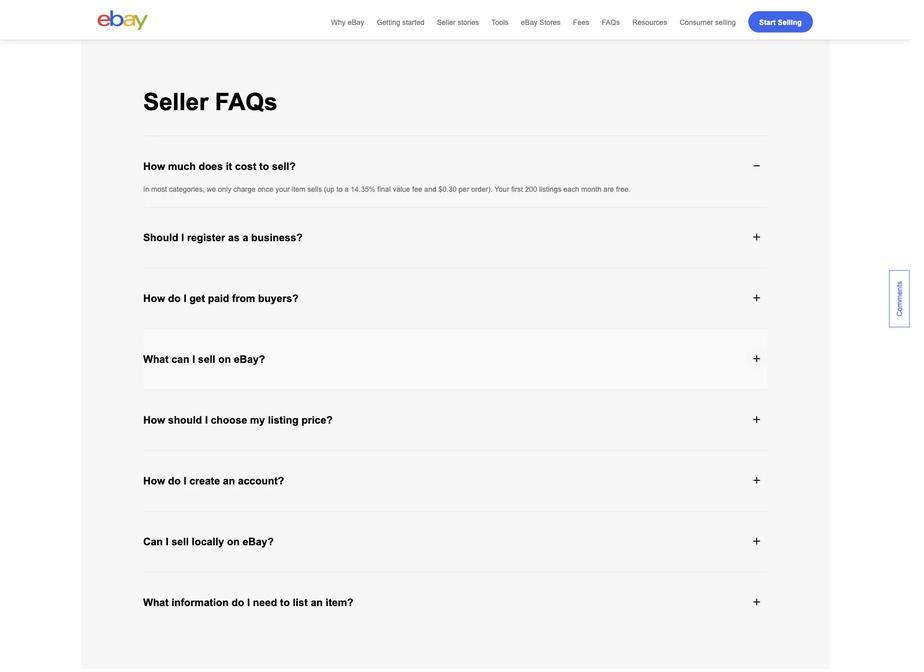 Task type: vqa. For each thing, say whether or not it's contained in the screenshot.
"REGISTER"
yes



Task type: locate. For each thing, give the bounding box(es) containing it.
2 vertical spatial to
[[280, 597, 290, 608]]

ebay?
[[234, 354, 265, 365], [243, 536, 274, 548]]

fees link
[[573, 17, 589, 27]]

charge
[[233, 185, 256, 194]]

what left can
[[143, 354, 169, 365]]

to right cost
[[259, 161, 269, 172]]

ebay? for can i sell locally on ebay?
[[243, 536, 274, 548]]

4 how from the top
[[143, 475, 165, 487]]

need
[[253, 597, 277, 608]]

1 vertical spatial ebay?
[[243, 536, 274, 548]]

seller for seller stories
[[437, 18, 456, 26]]

an right 'list'
[[311, 597, 323, 608]]

1 vertical spatial faqs
[[215, 88, 277, 116]]

seller faqs
[[143, 88, 277, 116]]

2 how from the top
[[143, 293, 165, 304]]

0 vertical spatial an
[[223, 475, 235, 487]]

stores
[[540, 18, 561, 26]]

0 vertical spatial seller
[[437, 18, 456, 26]]

on right locally
[[227, 536, 240, 548]]

1 vertical spatial an
[[311, 597, 323, 608]]

how much does it cost to sell?
[[143, 161, 296, 172]]

do
[[168, 293, 181, 304], [168, 475, 181, 487], [232, 597, 244, 608]]

started
[[402, 18, 425, 26]]

on
[[218, 354, 231, 365], [227, 536, 240, 548]]

should
[[168, 415, 202, 426]]

seller stories
[[437, 18, 479, 26]]

how for how do i create an account?
[[143, 475, 165, 487]]

ebay left stores
[[521, 18, 538, 26]]

1 horizontal spatial an
[[311, 597, 323, 608]]

3 how from the top
[[143, 415, 165, 426]]

what for what information do i need to list an item?
[[143, 597, 169, 608]]

1 vertical spatial a
[[243, 232, 248, 243]]

0 vertical spatial do
[[168, 293, 181, 304]]

how left should
[[143, 415, 165, 426]]

getting
[[377, 18, 400, 26]]

on right can
[[218, 354, 231, 365]]

1 how from the top
[[143, 161, 165, 172]]

0 vertical spatial ebay?
[[234, 354, 265, 365]]

how do i create an account?
[[143, 475, 284, 487]]

should i register as a business?
[[143, 232, 303, 243]]

0 vertical spatial on
[[218, 354, 231, 365]]

1 vertical spatial do
[[168, 475, 181, 487]]

to
[[259, 161, 269, 172], [337, 185, 343, 194], [280, 597, 290, 608]]

1 vertical spatial on
[[227, 536, 240, 548]]

do left the need
[[232, 597, 244, 608]]

0 horizontal spatial seller
[[143, 88, 208, 116]]

0 vertical spatial faqs
[[602, 18, 620, 26]]

account?
[[238, 475, 284, 487]]

why ebay
[[331, 18, 364, 26]]

we
[[207, 185, 216, 194]]

0 vertical spatial to
[[259, 161, 269, 172]]

cost
[[235, 161, 256, 172]]

seller stories link
[[437, 17, 479, 27]]

tools link
[[492, 17, 509, 27]]

ebay right why at the top left of the page
[[348, 18, 364, 26]]

seller inside "link"
[[437, 18, 456, 26]]

why
[[331, 18, 346, 26]]

1 vertical spatial seller
[[143, 88, 208, 116]]

to for sell?
[[259, 161, 269, 172]]

information
[[172, 597, 229, 608]]

0 horizontal spatial ebay
[[348, 18, 364, 26]]

start selling
[[759, 18, 802, 26]]

1 vertical spatial sell
[[172, 536, 189, 548]]

sell
[[198, 354, 215, 365], [172, 536, 189, 548]]

once
[[258, 185, 273, 194]]

an right create
[[223, 475, 235, 487]]

are
[[604, 185, 614, 194]]

how
[[143, 161, 165, 172], [143, 293, 165, 304], [143, 415, 165, 426], [143, 475, 165, 487]]

should
[[143, 232, 178, 243]]

0 vertical spatial what
[[143, 354, 169, 365]]

1 horizontal spatial faqs
[[602, 18, 620, 26]]

seller for seller faqs
[[143, 88, 208, 116]]

sell?
[[272, 161, 296, 172]]

price?
[[302, 415, 333, 426]]

0 vertical spatial sell
[[198, 354, 215, 365]]

2 horizontal spatial to
[[337, 185, 343, 194]]

month
[[581, 185, 602, 194]]

to right (up
[[337, 185, 343, 194]]

0 horizontal spatial sell
[[172, 536, 189, 548]]

i
[[181, 232, 184, 243], [184, 293, 187, 304], [192, 354, 195, 365], [205, 415, 208, 426], [184, 475, 187, 487], [166, 536, 169, 548], [247, 597, 250, 608]]

does
[[199, 161, 223, 172]]

in
[[143, 185, 149, 194]]

to for list
[[280, 597, 290, 608]]

only
[[218, 185, 231, 194]]

2 ebay from the left
[[521, 18, 538, 26]]

free.
[[616, 185, 631, 194]]

0 vertical spatial a
[[345, 185, 349, 194]]

how up most
[[143, 161, 165, 172]]

it
[[226, 161, 232, 172]]

start selling link
[[749, 11, 813, 32]]

ebay? for what can i sell on ebay?
[[234, 354, 265, 365]]

on for sell
[[218, 354, 231, 365]]

an
[[223, 475, 235, 487], [311, 597, 323, 608]]

a left 14.35%
[[345, 185, 349, 194]]

consumer selling link
[[680, 17, 736, 27]]

1 what from the top
[[143, 354, 169, 365]]

what left 'information'
[[143, 597, 169, 608]]

as
[[228, 232, 240, 243]]

what
[[143, 354, 169, 365], [143, 597, 169, 608]]

2 what from the top
[[143, 597, 169, 608]]

how left get
[[143, 293, 165, 304]]

seller
[[437, 18, 456, 26], [143, 88, 208, 116]]

tools
[[492, 18, 509, 26]]

your
[[495, 185, 509, 194]]

1 horizontal spatial seller
[[437, 18, 456, 26]]

1 horizontal spatial to
[[280, 597, 290, 608]]

fees
[[573, 18, 589, 26]]

how should i choose my listing price?
[[143, 415, 333, 426]]

0 horizontal spatial to
[[259, 161, 269, 172]]

do left create
[[168, 475, 181, 487]]

register
[[187, 232, 225, 243]]

how left create
[[143, 475, 165, 487]]

a right as
[[243, 232, 248, 243]]

faqs link
[[602, 17, 620, 27]]

$0.30
[[439, 185, 457, 194]]

how for how do i get paid from buyers?
[[143, 293, 165, 304]]

my
[[250, 415, 265, 426]]

ebay
[[348, 18, 364, 26], [521, 18, 538, 26]]

a
[[345, 185, 349, 194], [243, 232, 248, 243]]

1 horizontal spatial ebay
[[521, 18, 538, 26]]

to left 'list'
[[280, 597, 290, 608]]

do left get
[[168, 293, 181, 304]]

1 vertical spatial what
[[143, 597, 169, 608]]

1 ebay from the left
[[348, 18, 364, 26]]

faqs
[[602, 18, 620, 26], [215, 88, 277, 116]]

how for how should i choose my listing price?
[[143, 415, 165, 426]]

0 horizontal spatial faqs
[[215, 88, 277, 116]]



Task type: describe. For each thing, give the bounding box(es) containing it.
what information do i need to list an item?
[[143, 597, 353, 608]]

how do i get paid from buyers?
[[143, 293, 299, 304]]

create
[[189, 475, 220, 487]]

order).
[[471, 185, 493, 194]]

selling
[[778, 18, 802, 26]]

final
[[377, 185, 391, 194]]

business?
[[251, 232, 303, 243]]

1 horizontal spatial a
[[345, 185, 349, 194]]

can i sell locally on ebay?
[[143, 536, 274, 548]]

what for what can i sell on ebay?
[[143, 354, 169, 365]]

comments link
[[889, 270, 910, 327]]

ebay stores
[[521, 18, 561, 26]]

locally
[[192, 536, 224, 548]]

per
[[459, 185, 469, 194]]

1 vertical spatial to
[[337, 185, 343, 194]]

listings
[[539, 185, 562, 194]]

paid
[[208, 293, 229, 304]]

choose
[[211, 415, 247, 426]]

item
[[292, 185, 305, 194]]

most
[[151, 185, 167, 194]]

14.35%
[[351, 185, 375, 194]]

get
[[189, 293, 205, 304]]

selling
[[715, 18, 736, 26]]

fee
[[412, 185, 422, 194]]

stories
[[458, 18, 479, 26]]

(up
[[324, 185, 335, 194]]

how for how much does it cost to sell?
[[143, 161, 165, 172]]

item?
[[326, 597, 353, 608]]

on for locally
[[227, 536, 240, 548]]

your
[[276, 185, 290, 194]]

can
[[143, 536, 163, 548]]

from
[[232, 293, 255, 304]]

comments
[[896, 281, 904, 316]]

consumer
[[680, 18, 713, 26]]

do for get
[[168, 293, 181, 304]]

why ebay link
[[331, 17, 364, 27]]

buyers?
[[258, 293, 299, 304]]

what can i sell on ebay?
[[143, 354, 265, 365]]

200
[[525, 185, 537, 194]]

value
[[393, 185, 410, 194]]

2 vertical spatial do
[[232, 597, 244, 608]]

getting started
[[377, 18, 425, 26]]

ebay inside 'link'
[[521, 18, 538, 26]]

getting started link
[[377, 17, 425, 27]]

in most categories, we only charge once your item sells (up to a 14.35% final value fee and $0.30 per order). your first 200 listings each month are free.
[[143, 185, 631, 194]]

0 horizontal spatial a
[[243, 232, 248, 243]]

first
[[511, 185, 523, 194]]

can
[[172, 354, 189, 365]]

resources link
[[633, 17, 667, 27]]

do for create
[[168, 475, 181, 487]]

list
[[293, 597, 308, 608]]

much
[[168, 161, 196, 172]]

sells
[[307, 185, 322, 194]]

and
[[424, 185, 437, 194]]

each
[[564, 185, 579, 194]]

resources
[[633, 18, 667, 26]]

listing
[[268, 415, 299, 426]]

1 horizontal spatial sell
[[198, 354, 215, 365]]

consumer selling
[[680, 18, 736, 26]]

0 horizontal spatial an
[[223, 475, 235, 487]]

start
[[759, 18, 776, 26]]

ebay stores link
[[521, 17, 561, 27]]

categories,
[[169, 185, 205, 194]]



